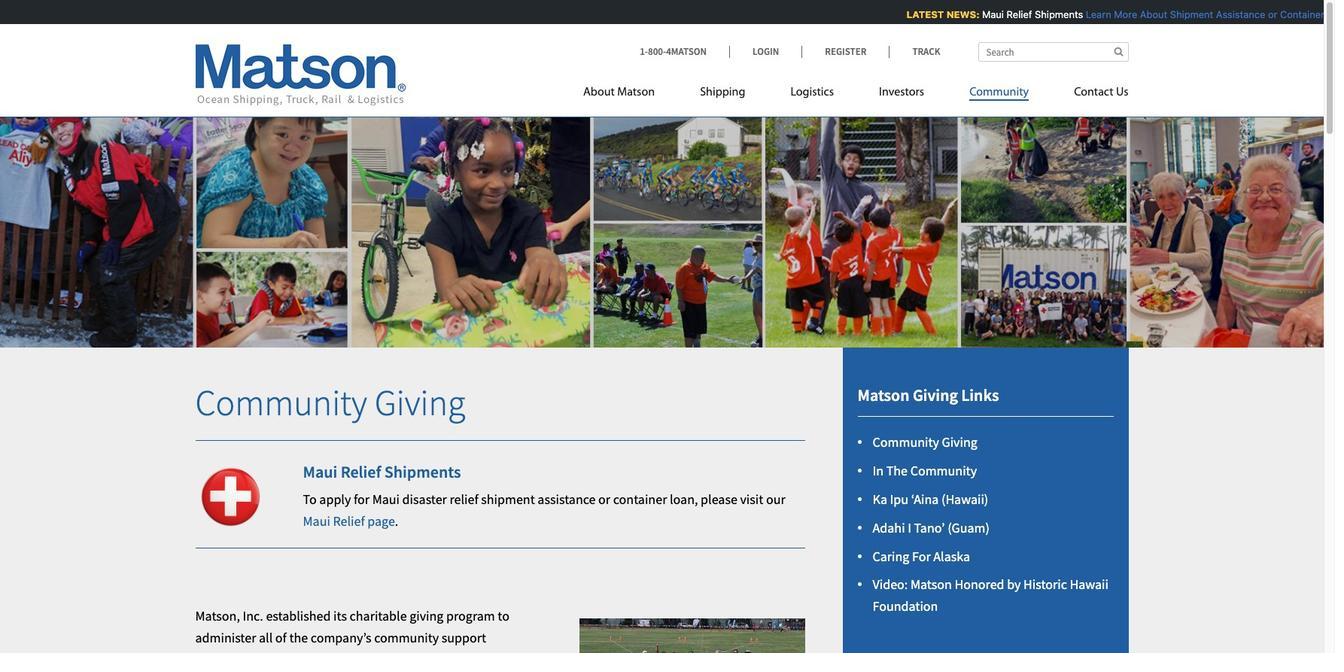 Task type: describe. For each thing, give the bounding box(es) containing it.
visit
[[740, 491, 764, 508]]

historic
[[1024, 576, 1068, 594]]

shipping link
[[678, 79, 768, 110]]

track
[[913, 45, 941, 58]]

material
[[402, 651, 449, 654]]

contact us link
[[1052, 79, 1129, 110]]

the
[[887, 462, 908, 480]]

assistance
[[538, 491, 596, 508]]

to
[[303, 491, 317, 508]]

in the community link
[[873, 462, 977, 480]]

register link
[[802, 45, 890, 58]]

our
[[766, 491, 786, 508]]

4matson
[[666, 45, 707, 58]]

'aina
[[912, 491, 939, 508]]

(hawaii)
[[942, 491, 989, 508]]

tano'
[[914, 519, 945, 537]]

maui up page
[[372, 491, 400, 508]]

giving
[[410, 608, 444, 625]]

matson inside top menu navigation
[[618, 87, 655, 99]]

search image
[[1115, 47, 1124, 56]]

caring for alaska link
[[873, 548, 971, 565]]

matson foundation giving image
[[0, 93, 1324, 348]]

maui relief shipments
[[303, 461, 461, 482]]

1 horizontal spatial about
[[1139, 8, 1166, 20]]

loan,
[[670, 491, 698, 508]]

shipment
[[481, 491, 535, 508]]

investors
[[879, 87, 925, 99]]

ipu
[[890, 491, 909, 508]]

learn
[[1084, 8, 1110, 20]]

0 vertical spatial relief
[[1005, 8, 1031, 20]]

funds,
[[364, 651, 399, 654]]

1 horizontal spatial or
[[1267, 8, 1276, 20]]

for
[[913, 548, 931, 565]]

matson giving links section
[[824, 348, 1148, 654]]

contact us
[[1075, 87, 1129, 99]]

logistics
[[791, 87, 834, 99]]

0 horizontal spatial community giving
[[195, 380, 466, 425]]

caring
[[873, 548, 910, 565]]

more
[[1113, 8, 1136, 20]]

ka
[[873, 491, 888, 508]]

all
[[259, 630, 273, 647]]

community link
[[947, 79, 1052, 110]]

administer
[[195, 630, 256, 647]]

login
[[753, 45, 779, 58]]

adahi
[[873, 519, 905, 537]]

shipment
[[1169, 8, 1212, 20]]

goods
[[452, 651, 487, 654]]

contact
[[1075, 87, 1114, 99]]

about inside about matson link
[[584, 87, 615, 99]]

matson, inc. established its charitable giving program to administer all of the company's community support activities. matson contributes funds, material goods a
[[195, 608, 525, 654]]

apply
[[319, 491, 351, 508]]

page
[[368, 513, 395, 530]]

logistics link
[[768, 79, 857, 110]]

community giving link
[[873, 434, 978, 451]]

1-800-4matson
[[640, 45, 707, 58]]

assistance
[[1215, 8, 1264, 20]]

video: matson honored by historic hawaii foundation link
[[873, 576, 1109, 615]]

about matson link
[[584, 79, 678, 110]]

ka ipu 'aina (hawaii) link
[[873, 491, 989, 508]]

investors link
[[857, 79, 947, 110]]

i
[[908, 519, 912, 537]]

news:
[[945, 8, 978, 20]]

us
[[1117, 87, 1129, 99]]

learn more about shipment assistance or container lo link
[[1084, 8, 1336, 20]]

matson,
[[195, 608, 240, 625]]



Task type: locate. For each thing, give the bounding box(es) containing it.
top menu navigation
[[584, 79, 1129, 110]]

please
[[701, 491, 738, 508]]

in the community
[[873, 462, 977, 480]]

matson down the 1-
[[618, 87, 655, 99]]

giving
[[375, 380, 466, 425], [913, 385, 958, 406], [942, 434, 978, 451]]

latest
[[905, 8, 942, 20]]

adahi i tano' (guam) link
[[873, 519, 990, 537]]

established
[[266, 608, 331, 625]]

contributes
[[296, 651, 361, 654]]

matson down for
[[911, 576, 952, 594]]

activities.
[[195, 651, 250, 654]]

0 horizontal spatial or
[[599, 491, 611, 508]]

honored
[[955, 576, 1005, 594]]

1 vertical spatial shipments
[[385, 461, 461, 482]]

program
[[447, 608, 495, 625]]

relief up search search field
[[1005, 8, 1031, 20]]

of
[[275, 630, 287, 647]]

login link
[[730, 45, 802, 58]]

caring for alaska
[[873, 548, 971, 565]]

relief
[[1005, 8, 1031, 20], [341, 461, 381, 482], [333, 513, 365, 530]]

hawaii
[[1070, 576, 1109, 594]]

links
[[962, 385, 999, 406]]

support
[[442, 630, 487, 647]]

relief inside to apply for maui disaster relief shipment assistance or container loan, please visit our maui relief page .
[[333, 513, 365, 530]]

1-800-4matson link
[[640, 45, 730, 58]]

shipments up search search field
[[1033, 8, 1082, 20]]

maui relief page link
[[303, 513, 395, 530]]

track link
[[890, 45, 941, 58]]

inc.
[[243, 608, 263, 625]]

community
[[970, 87, 1029, 99], [195, 380, 367, 425], [873, 434, 940, 451], [911, 462, 977, 480]]

community
[[374, 630, 439, 647]]

matson down all
[[252, 651, 294, 654]]

matson
[[618, 87, 655, 99], [858, 385, 910, 406], [911, 576, 952, 594], [252, 651, 294, 654]]

latest news: maui relief shipments learn more about shipment assistance or container lo
[[905, 8, 1336, 20]]

0 vertical spatial about
[[1139, 8, 1166, 20]]

800-
[[648, 45, 666, 58]]

matson inside video: matson honored by historic hawaii foundation
[[911, 576, 952, 594]]

shipping
[[700, 87, 746, 99]]

community giving
[[195, 380, 466, 425], [873, 434, 978, 451]]

0 vertical spatial or
[[1267, 8, 1276, 20]]

shipments up the disaster
[[385, 461, 461, 482]]

video: matson honored by historic hawaii foundation
[[873, 576, 1109, 615]]

0 vertical spatial shipments
[[1033, 8, 1082, 20]]

shipments
[[1033, 8, 1082, 20], [385, 461, 461, 482]]

company's
[[311, 630, 372, 647]]

alaska
[[934, 548, 971, 565]]

maui down to
[[303, 513, 330, 530]]

1 horizontal spatial community giving
[[873, 434, 978, 451]]

community inside top menu navigation
[[970, 87, 1029, 99]]

register
[[825, 45, 867, 58]]

ka ipu 'aina (hawaii)
[[873, 491, 989, 508]]

about
[[1139, 8, 1166, 20], [584, 87, 615, 99]]

1 vertical spatial about
[[584, 87, 615, 99]]

None search field
[[978, 42, 1129, 62]]

maui up to
[[303, 461, 338, 482]]

1 horizontal spatial shipments
[[1033, 8, 1082, 20]]

0 horizontal spatial shipments
[[385, 461, 461, 482]]

its
[[334, 608, 347, 625]]

by
[[1008, 576, 1021, 594]]

(guam)
[[948, 519, 990, 537]]

to
[[498, 608, 510, 625]]

1 vertical spatial relief
[[341, 461, 381, 482]]

disaster
[[403, 491, 447, 508]]

in
[[873, 462, 884, 480]]

matson at special olympics hawaii 2016 image
[[579, 619, 805, 654]]

community giving inside matson giving links section
[[873, 434, 978, 451]]

or inside to apply for maui disaster relief shipment assistance or container loan, please visit our maui relief page .
[[599, 491, 611, 508]]

charitable
[[350, 608, 407, 625]]

matson up community giving link
[[858, 385, 910, 406]]

1 vertical spatial community giving
[[873, 434, 978, 451]]

1-
[[640, 45, 648, 58]]

relief up for
[[341, 461, 381, 482]]

relief down for
[[333, 513, 365, 530]]

maui right news:
[[981, 8, 1002, 20]]

maui
[[981, 8, 1002, 20], [303, 461, 338, 482], [372, 491, 400, 508], [303, 513, 330, 530]]

matson giving links
[[858, 385, 999, 406]]

video:
[[873, 576, 908, 594]]

about matson
[[584, 87, 655, 99]]

lo
[[1326, 8, 1336, 20]]

blue matson logo with ocean, shipping, truck, rail and logistics written beneath it. image
[[195, 44, 406, 106]]

container
[[613, 491, 667, 508]]

to apply for maui disaster relief shipment assistance or container loan, please visit our maui relief page .
[[303, 491, 786, 530]]

adahi i tano' (guam)
[[873, 519, 990, 537]]

red circle with white cross in the middle image
[[195, 462, 265, 532]]

or
[[1267, 8, 1276, 20], [599, 491, 611, 508]]

.
[[395, 513, 399, 530]]

0 vertical spatial community giving
[[195, 380, 466, 425]]

for
[[354, 491, 370, 508]]

1 vertical spatial or
[[599, 491, 611, 508]]

foundation
[[873, 598, 939, 615]]

matson inside matson, inc. established its charitable giving program to administer all of the company's community support activities. matson contributes funds, material goods a
[[252, 651, 294, 654]]

0 horizontal spatial about
[[584, 87, 615, 99]]

the
[[289, 630, 308, 647]]

container
[[1279, 8, 1323, 20]]

Search search field
[[978, 42, 1129, 62]]

2 vertical spatial relief
[[333, 513, 365, 530]]

relief
[[450, 491, 479, 508]]



Task type: vqa. For each thing, say whether or not it's contained in the screenshot.
about to the left
yes



